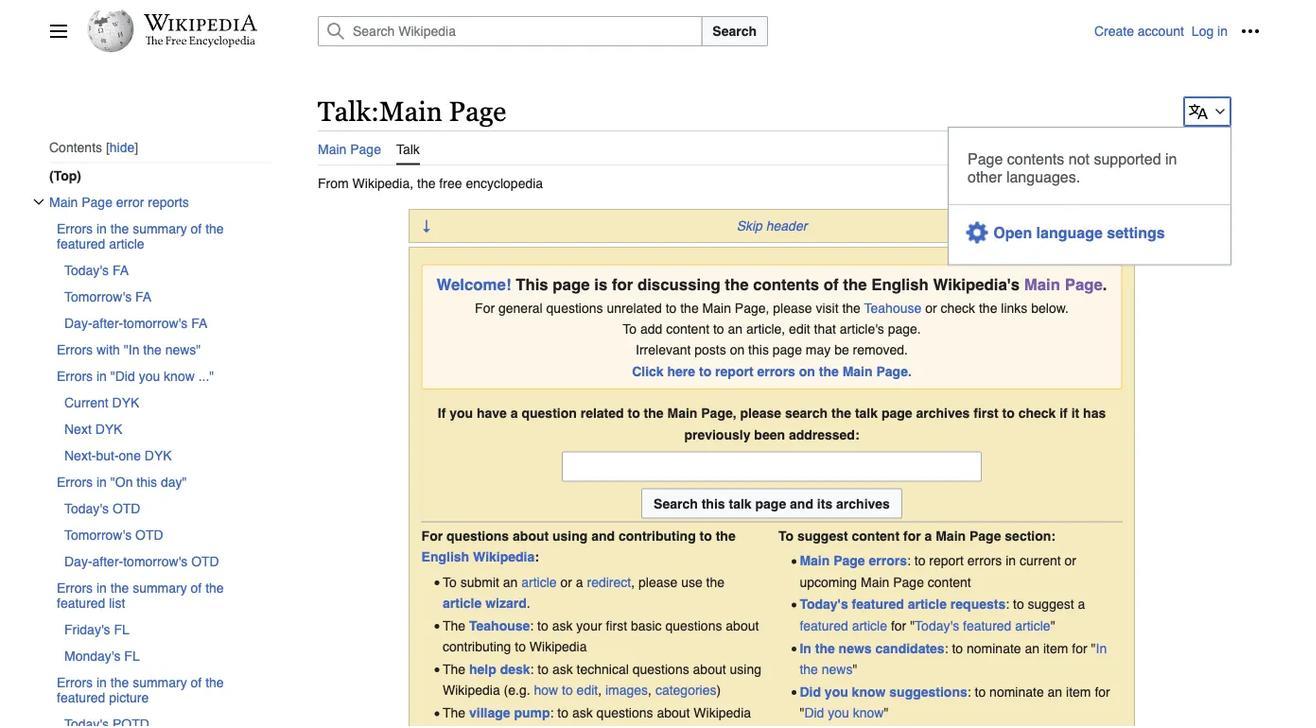 Task type: locate. For each thing, give the bounding box(es) containing it.
errors for errors in the summary of the featured picture
[[57, 674, 93, 689]]

1 vertical spatial to
[[778, 528, 794, 543]]

news for in the news candidates : to nominate an item for "
[[839, 641, 872, 656]]

1 day- from the top
[[64, 315, 92, 330]]

. inside "welcome! this page is for discussing the contents of the english wikipedia's main page . for general questions unrelated to the main page, please visit the teahouse or check the links below. to add content to an article, edit that article's page. irrelevant posts on this page may be removed. click here to report errors on the main page."
[[1103, 275, 1107, 294]]

teahouse up page.
[[864, 300, 922, 315]]

of inside errors in the summary of the featured article
[[191, 220, 202, 235]]

wikipedia inside : to ask your first basic questions about contributing to wikipedia
[[530, 639, 587, 654]]

0 vertical spatial this
[[748, 343, 769, 358]]

news inside the in the news
[[822, 662, 853, 677]]

tomorrow's down today's fa
[[64, 288, 132, 304]]

log in link
[[1192, 24, 1228, 39]]

supported
[[1094, 150, 1161, 168]]

0 vertical spatial tomorrow's
[[123, 315, 188, 330]]

add
[[640, 321, 662, 336]]

: up 'how' at the left of page
[[530, 662, 534, 677]]

candidates
[[875, 641, 945, 656]]

ask up how to edit link
[[552, 662, 573, 677]]

questions
[[546, 300, 603, 315], [447, 528, 509, 543], [665, 618, 722, 633], [633, 662, 689, 677], [596, 706, 653, 721]]

1 vertical spatial or
[[1065, 553, 1076, 568]]

0 vertical spatial english
[[871, 275, 929, 294]]

2 the from the top
[[443, 662, 466, 677]]

1 vertical spatial teahouse link
[[469, 618, 530, 633]]

contributing right and
[[619, 528, 696, 543]]

in left current
[[1006, 553, 1016, 568]]

errors down next-
[[57, 474, 93, 489]]

the for the teahouse
[[443, 618, 466, 633]]

0 vertical spatial please
[[773, 300, 812, 315]]

ask inside : to ask your first basic questions about contributing to wikipedia
[[552, 618, 573, 633]]

(top) link
[[49, 162, 284, 188]]

0 horizontal spatial teahouse link
[[469, 618, 530, 633]]

to
[[623, 321, 637, 336], [778, 528, 794, 543], [443, 574, 457, 590]]

1 the from the top
[[443, 618, 466, 633]]

0 horizontal spatial to
[[443, 574, 457, 590]]

monday's fl link
[[64, 642, 271, 669]]

1 vertical spatial summary
[[133, 580, 187, 595]]

to submit an article or a redirect , please use the article wizard .
[[443, 574, 725, 611]]

article up today's fa
[[109, 235, 144, 251]]

view
[[1004, 142, 1032, 157], [1091, 142, 1119, 157]]

otd for tomorrow's otd
[[135, 527, 163, 542]]

1 errors from the top
[[57, 220, 93, 235]]

. down article link
[[527, 596, 530, 611]]

talk up main page
[[318, 96, 371, 127]]

page up the 'today's featured article requests' link
[[893, 574, 924, 590]]

archives
[[916, 406, 970, 421]]

contributing inside : to ask your first basic questions about contributing to wikipedia
[[443, 639, 511, 654]]

otd down errors in "on this day"
[[112, 500, 140, 515]]

posts
[[695, 343, 726, 358]]

day- inside day-after-tomorrow's otd link
[[64, 553, 92, 568]]

main up upcoming
[[800, 553, 830, 568]]

2 vertical spatial summary
[[133, 674, 187, 689]]

the down article wizard link
[[443, 618, 466, 633]]

3 summary from the top
[[133, 674, 187, 689]]

if you have a question related to the main page, please search the talk page archives first to check if it has previously been addressed:
[[438, 406, 1106, 442]]

1 horizontal spatial or
[[925, 300, 937, 315]]

page semi-protected image
[[1207, 174, 1226, 192]]

errors inside errors in the summary of the featured list
[[57, 580, 93, 595]]

first inside if you have a question related to the main page, please search the talk page archives first to check if it has previously been addressed:
[[974, 406, 999, 421]]

0 vertical spatial content
[[666, 321, 710, 336]]

please up the been at the right bottom of page
[[740, 406, 781, 421]]

page,
[[735, 300, 769, 315], [701, 406, 737, 421]]

day- inside day-after-tomorrow's fa link
[[64, 315, 92, 330]]

or inside ': to report errors in current or upcoming main page content'
[[1065, 553, 1076, 568]]

0 horizontal spatial edit
[[577, 683, 598, 698]]

6 errors from the top
[[57, 674, 93, 689]]

1 vertical spatial main page link
[[1024, 275, 1103, 294]]

or
[[925, 300, 937, 315], [1065, 553, 1076, 568], [560, 574, 572, 590]]

errors down to suggest content for a main page section:
[[869, 553, 907, 568]]

↓
[[421, 217, 432, 235], [1112, 217, 1122, 235]]

view for view history
[[1091, 142, 1119, 157]]

1 vertical spatial fl
[[124, 648, 140, 663]]

errors for errors in the summary of the featured article
[[57, 220, 93, 235]]

5 errors from the top
[[57, 580, 93, 595]]

4 errors from the top
[[57, 474, 93, 489]]

3 errors from the top
[[57, 368, 93, 383]]

page inside ': to report errors in current or upcoming main page content'
[[893, 574, 924, 590]]

featured up friday's
[[57, 595, 105, 610]]

0 vertical spatial or
[[925, 300, 937, 315]]

errors with "in the news" link
[[57, 336, 271, 362]]

0 vertical spatial fl
[[114, 621, 129, 637]]

otd for today's otd
[[112, 500, 140, 515]]

page left view source
[[968, 150, 1003, 168]]

an inside 'to submit an article or a redirect , please use the article wizard .'
[[503, 574, 518, 590]]

english up page.
[[871, 275, 929, 294]]

1 vertical spatial day-
[[64, 553, 92, 568]]

view history
[[1091, 142, 1162, 157]]

day-
[[64, 315, 92, 330], [64, 553, 92, 568]]

0 horizontal spatial .
[[527, 596, 530, 611]]

1 horizontal spatial using
[[730, 662, 761, 677]]

2 vertical spatial content
[[928, 574, 971, 590]]

0 horizontal spatial content
[[666, 321, 710, 336]]

tomorrow's down tomorrow's otd link
[[123, 553, 188, 568]]

1 horizontal spatial view
[[1091, 142, 1119, 157]]

item inside : to nominate an item for "
[[1066, 684, 1091, 699]]

1 summary from the top
[[133, 220, 187, 235]]

you right "did
[[139, 368, 160, 383]]

0 vertical spatial first
[[974, 406, 999, 421]]

in right log
[[1217, 24, 1228, 39]]

the
[[443, 618, 466, 633], [443, 662, 466, 677], [443, 706, 466, 721]]

summary for picture
[[133, 674, 187, 689]]

1 view from the left
[[1004, 142, 1032, 157]]

1 vertical spatial on
[[799, 364, 815, 379]]

on right posts
[[730, 343, 745, 358]]

have
[[477, 406, 507, 421]]

errors down monday's
[[57, 674, 93, 689]]

you up the did you know link
[[825, 684, 848, 699]]

featured down requests
[[963, 618, 1012, 633]]

: down today's featured article requests : to suggest a featured article for " today's featured article "
[[945, 641, 948, 656]]

of inside the errors in the summary of the featured picture
[[191, 674, 202, 689]]

0 vertical spatial the
[[443, 618, 466, 633]]

fa for today's fa
[[112, 262, 129, 277]]

the
[[417, 176, 436, 191], [110, 220, 129, 235], [205, 220, 224, 235], [725, 275, 749, 294], [843, 275, 867, 294], [680, 300, 699, 315], [842, 300, 861, 315], [979, 300, 997, 315], [143, 341, 162, 357], [819, 364, 839, 379], [644, 406, 664, 421], [831, 406, 851, 421], [716, 528, 736, 543], [706, 574, 725, 590], [110, 580, 129, 595], [205, 580, 224, 595], [815, 641, 835, 656], [800, 662, 818, 677], [110, 674, 129, 689], [205, 674, 224, 689]]

or right current
[[1065, 553, 1076, 568]]

page up click here to report errors on the main page. link
[[773, 343, 802, 358]]

0 horizontal spatial english
[[421, 549, 469, 564]]

2 after- from the top
[[92, 553, 123, 568]]

general
[[498, 300, 543, 315]]

1 vertical spatial report
[[929, 553, 964, 568]]

0 vertical spatial news
[[839, 641, 872, 656]]

item
[[1043, 641, 1068, 656], [1066, 684, 1091, 699]]

0 horizontal spatial using
[[552, 528, 588, 543]]

1 horizontal spatial content
[[852, 528, 900, 543]]

main down main page errors
[[861, 574, 889, 590]]

this
[[516, 275, 548, 294]]

0 horizontal spatial check
[[941, 300, 975, 315]]

main inside ': to report errors in current or upcoming main page content'
[[861, 574, 889, 590]]

upcoming
[[800, 574, 857, 590]]

for inside : to nominate an item for "
[[1095, 684, 1110, 699]]

of for errors in the summary of the featured list
[[191, 580, 202, 595]]

1 horizontal spatial edit
[[789, 321, 810, 336]]

errors inside "welcome! this page is for discussing the contents of the english wikipedia's main page . for general questions unrelated to the main page, please visit the teahouse or check the links below. to add content to an article, edit that article's page. irrelevant posts on this page may be removed. click here to report errors on the main page."
[[757, 364, 795, 379]]

: down article link
[[530, 618, 534, 633]]

0 vertical spatial otd
[[112, 500, 140, 515]]

page inside "welcome! this page is for discussing the contents of the english wikipedia's main page . for general questions unrelated to the main page, please visit the teahouse or check the links below. to add content to an article, edit that article's page. irrelevant posts on this page may be removed. click here to report errors on the main page."
[[1065, 275, 1103, 294]]

summary inside errors in the summary of the featured article
[[133, 220, 187, 235]]

ask down how to edit link
[[572, 706, 593, 721]]

1 horizontal spatial report
[[929, 553, 964, 568]]

news for in the news
[[822, 662, 853, 677]]

of down day-after-tomorrow's otd link
[[191, 580, 202, 595]]

to inside the for questions about using and contributing to the english wikipedia :
[[700, 528, 712, 543]]

day-after-tomorrow's fa
[[64, 315, 207, 330]]

know ..."
[[164, 368, 214, 383]]

errors up friday's
[[57, 580, 93, 595]]

0 vertical spatial check
[[941, 300, 975, 315]]

tomorrow's
[[64, 288, 132, 304], [64, 527, 132, 542]]

2 horizontal spatial page
[[882, 406, 912, 421]]

0 vertical spatial using
[[552, 528, 588, 543]]

1 horizontal spatial contents
[[1007, 150, 1064, 168]]

reports
[[148, 194, 189, 209]]

for
[[612, 275, 633, 294], [903, 528, 921, 543], [891, 618, 906, 633], [1072, 641, 1087, 656], [1095, 684, 1110, 699]]

for up english wikipedia "link" at left bottom
[[421, 528, 443, 543]]

a inside today's featured article requests : to suggest a featured article for " today's featured article "
[[1078, 597, 1085, 612]]

0 vertical spatial did
[[800, 684, 821, 699]]

fa
[[112, 262, 129, 277], [135, 288, 151, 304], [191, 315, 207, 330]]

you inside if you have a question related to the main page, please search the talk page archives first to check if it has previously been addressed:
[[450, 406, 473, 421]]

: down to suggest content for a main page section:
[[907, 553, 911, 568]]

0 vertical spatial report
[[715, 364, 753, 379]]

tomorrow's otd
[[64, 527, 163, 542]]

page.
[[888, 321, 921, 336]]

in inside personal tools navigation
[[1217, 24, 1228, 39]]

1 vertical spatial tomorrow's
[[123, 553, 188, 568]]

2 view from the left
[[1091, 142, 1119, 157]]

1 vertical spatial fa
[[135, 288, 151, 304]]

wikipedia
[[473, 549, 535, 564], [530, 639, 587, 654], [443, 683, 500, 698], [694, 706, 751, 721]]

otd down tomorrow's otd link
[[191, 553, 219, 568]]

help
[[469, 662, 496, 677]]

1 after- from the top
[[92, 315, 123, 330]]

to right requests
[[1013, 597, 1024, 612]]

day"
[[161, 474, 187, 489]]

2 ↓ from the left
[[1112, 217, 1122, 235]]

0 vertical spatial teahouse
[[864, 300, 922, 315]]

in inside the in the news
[[1096, 641, 1107, 656]]

today's up tomorrow's otd
[[64, 500, 109, 515]]

1 horizontal spatial check
[[1018, 406, 1056, 421]]

contents hide
[[49, 139, 135, 155]]

main page error reports
[[49, 194, 189, 209]]

to inside 'to submit an article or a redirect , please use the article wizard .'
[[443, 574, 457, 590]]

2 in from the left
[[1096, 641, 1107, 656]]

: down 'how' at the left of page
[[550, 706, 554, 721]]

None field
[[562, 452, 982, 482]]

been
[[754, 427, 785, 442]]

2 horizontal spatial or
[[1065, 553, 1076, 568]]

to suggest content for a main page section:
[[778, 528, 1056, 543]]

. down open language settings
[[1103, 275, 1107, 294]]

1 vertical spatial .
[[527, 596, 530, 611]]

has
[[1083, 406, 1106, 421]]

first right "archives"
[[974, 406, 999, 421]]

did for did you know suggestions
[[800, 684, 821, 699]]

0 horizontal spatial or
[[560, 574, 572, 590]]

2 errors from the top
[[57, 341, 93, 357]]

know up did you know "
[[852, 684, 886, 699]]

None submit
[[641, 489, 902, 519]]

news down the featured article link
[[839, 641, 872, 656]]

2 day- from the top
[[64, 553, 92, 568]]

today's otd
[[64, 500, 140, 515]]

featured inside errors in the summary of the featured list
[[57, 595, 105, 610]]

search
[[785, 406, 828, 421]]

2 horizontal spatial ,
[[648, 683, 652, 698]]

0 horizontal spatial view
[[1004, 142, 1032, 157]]

summary
[[133, 220, 187, 235], [133, 580, 187, 595], [133, 674, 187, 689]]

english inside the for questions about using and contributing to the english wikipedia :
[[421, 549, 469, 564]]

you for if you have a question related to the main page, please search the talk page archives first to check if it has previously been addressed:
[[450, 406, 473, 421]]

after- down tomorrow's otd
[[92, 553, 123, 568]]

↓ down from wikipedia, the free encyclopedia
[[421, 217, 432, 235]]

log
[[1192, 24, 1214, 39]]

in for in the news candidates : to nominate an item for "
[[800, 641, 811, 656]]

questions up english wikipedia "link" at left bottom
[[447, 528, 509, 543]]

0 vertical spatial contributing
[[619, 528, 696, 543]]

0 horizontal spatial contents
[[753, 275, 819, 294]]

today's otd link
[[64, 495, 271, 521]]

page, up previously
[[701, 406, 737, 421]]

errors in "did you know ..."
[[57, 368, 214, 383]]

ask inside : to ask technical questions about using wikipedia (e.g.
[[552, 662, 573, 677]]

1 horizontal spatial this
[[748, 343, 769, 358]]

a
[[511, 406, 518, 421], [925, 528, 932, 543], [576, 574, 583, 590], [1078, 597, 1085, 612]]

this inside "welcome! this page is for discussing the contents of the english wikipedia's main page . for general questions unrelated to the main page, please visit the teahouse or check the links below. to add content to an article, edit that article's page. irrelevant posts on this page may be removed. click here to report errors on the main page."
[[748, 343, 769, 358]]

main page
[[318, 142, 381, 157]]

1 horizontal spatial in
[[1096, 641, 1107, 656]]

0 horizontal spatial fa
[[112, 262, 129, 277]]

search button
[[701, 16, 768, 46]]

2 summary from the top
[[133, 580, 187, 595]]

1 vertical spatial check
[[1018, 406, 1056, 421]]

1 horizontal spatial english
[[871, 275, 929, 294]]

in inside ': to report errors in current or upcoming main page content'
[[1006, 553, 1016, 568]]

requests
[[951, 597, 1006, 612]]

errors inside errors in the summary of the featured article
[[57, 220, 93, 235]]

questions down is
[[546, 300, 603, 315]]

errors in the summary of the featured article
[[57, 220, 224, 251]]

today's down upcoming
[[800, 597, 848, 612]]

to for to submit an article or a redirect , please use the article wizard .
[[443, 574, 457, 590]]

1 horizontal spatial teahouse
[[864, 300, 922, 315]]

tomorrow's for tomorrow's fa
[[123, 315, 188, 330]]

in
[[800, 641, 811, 656], [1096, 641, 1107, 656]]

check inside "welcome! this page is for discussing the contents of the english wikipedia's main page . for general questions unrelated to the main page, please visit the teahouse or check the links below. to add content to an article, edit that article's page. irrelevant posts on this page may be removed. click here to report errors on the main page."
[[941, 300, 975, 315]]

page inside if you have a question related to the main page, please search the talk page archives first to check if it has previously been addressed:
[[882, 406, 912, 421]]

content inside "welcome! this page is for discussing the contents of the english wikipedia's main page . for general questions unrelated to the main page, please visit the teahouse or check the links below. to add content to an article, edit that article's page. irrelevant posts on this page may be removed. click here to report errors on the main page."
[[666, 321, 710, 336]]

to for to suggest content for a main page section:
[[778, 528, 794, 543]]

the village pump : to ask questions about wikipedia
[[443, 706, 751, 721]]

summary inside errors in the summary of the featured list
[[133, 580, 187, 595]]

please inside 'to submit an article or a redirect , please use the article wizard .'
[[638, 574, 678, 590]]

tomorrow's inside tomorrow's otd link
[[64, 527, 132, 542]]

errors for errors with "in the news"
[[57, 341, 93, 357]]

errors in the summary of the featured article link
[[57, 215, 271, 256]]

the left help
[[443, 662, 466, 677]]

tomorrow's
[[123, 315, 188, 330], [123, 553, 188, 568]]

1 vertical spatial otd
[[135, 527, 163, 542]]

the teahouse
[[443, 618, 530, 633]]

1 vertical spatial this
[[137, 474, 157, 489]]

0 horizontal spatial this
[[137, 474, 157, 489]]

1 horizontal spatial talk
[[396, 142, 420, 157]]

tomorrow's for fa
[[64, 288, 132, 304]]

related
[[580, 406, 624, 421]]

: to ask your first basic questions about contributing to wikipedia
[[443, 618, 759, 654]]

on down 'may'
[[799, 364, 815, 379]]

2 vertical spatial fa
[[191, 315, 207, 330]]

0 vertical spatial summary
[[133, 220, 187, 235]]

" inside : to nominate an item for "
[[800, 706, 804, 721]]

fl
[[114, 621, 129, 637], [124, 648, 140, 663]]

0 vertical spatial teahouse link
[[864, 300, 922, 315]]

view right not
[[1091, 142, 1119, 157]]

0 vertical spatial on
[[730, 343, 745, 358]]

2 vertical spatial the
[[443, 706, 466, 721]]

: up article link
[[535, 549, 539, 564]]

summary inside the errors in the summary of the featured picture
[[133, 674, 187, 689]]

featured down monday's
[[57, 689, 105, 705]]

please up article,
[[773, 300, 812, 315]]

0 vertical spatial ask
[[552, 618, 573, 633]]

errors left with
[[57, 341, 93, 357]]

2 vertical spatial ask
[[572, 706, 593, 721]]

0 horizontal spatial report
[[715, 364, 753, 379]]

0 vertical spatial .
[[1103, 275, 1107, 294]]

2 tomorrow's from the top
[[64, 527, 132, 542]]

in the news
[[800, 641, 1107, 677]]

1 vertical spatial did
[[804, 706, 824, 721]]

1 tomorrow's from the top
[[123, 315, 188, 330]]

page, inside if you have a question related to the main page, please search the talk page archives first to check if it has previously been addressed:
[[701, 406, 737, 421]]

did for did you know "
[[804, 706, 824, 721]]

1 vertical spatial content
[[852, 528, 900, 543]]

know for suggestions
[[852, 684, 886, 699]]

wikipedia inside the for questions about using and contributing to the english wikipedia :
[[473, 549, 535, 564]]

1 vertical spatial know
[[853, 706, 884, 721]]

1 vertical spatial contributing
[[443, 639, 511, 654]]

today's featured article requests link
[[800, 597, 1006, 612]]

please left use
[[638, 574, 678, 590]]

ask for technical
[[552, 662, 573, 677]]

1 vertical spatial item
[[1066, 684, 1091, 699]]

: inside : to ask your first basic questions about contributing to wikipedia
[[530, 618, 534, 633]]

0 vertical spatial talk
[[318, 96, 371, 127]]

of for errors in the summary of the featured picture
[[191, 674, 202, 689]]

suggest down current
[[1028, 597, 1074, 612]]

picture
[[109, 689, 149, 705]]

"on
[[110, 474, 133, 489]]

view for view source
[[1004, 142, 1032, 157]]

did you know link
[[804, 706, 884, 721]]

1 vertical spatial ask
[[552, 662, 573, 677]]

menu image
[[49, 22, 68, 41]]

ask for your
[[552, 618, 573, 633]]

suggestions
[[889, 684, 967, 699]]

2 vertical spatial dyk
[[145, 447, 172, 462]]

of down main page error reports link
[[191, 220, 202, 235]]

to up 'how' at the left of page
[[538, 662, 549, 677]]

0 horizontal spatial for
[[421, 528, 443, 543]]

0 vertical spatial after-
[[92, 315, 123, 330]]

please inside "welcome! this page is for discussing the contents of the english wikipedia's main page . for general questions unrelated to the main page, please visit the teahouse or check the links below. to add content to an article, edit that article's page. irrelevant posts on this page may be removed. click here to report errors on the main page."
[[773, 300, 812, 315]]

talk down talk : main page
[[396, 142, 420, 157]]

to
[[666, 300, 677, 315], [713, 321, 724, 336], [699, 364, 712, 379], [628, 406, 640, 421], [1002, 406, 1015, 421], [700, 528, 712, 543], [914, 553, 926, 568], [1013, 597, 1024, 612], [537, 618, 548, 633], [515, 639, 526, 654], [952, 641, 963, 656], [538, 662, 549, 677], [562, 683, 573, 698], [975, 684, 986, 699], [557, 706, 569, 721]]

0 horizontal spatial suggest
[[797, 528, 848, 543]]

after-
[[92, 315, 123, 330], [92, 553, 123, 568]]

0 vertical spatial item
[[1043, 641, 1068, 656]]

1 tomorrow's from the top
[[64, 288, 132, 304]]

current dyk
[[64, 394, 139, 409]]

main page link up "from"
[[318, 130, 381, 163]]

1 vertical spatial please
[[740, 406, 781, 421]]

fl for monday's fl
[[124, 648, 140, 663]]

today's for today's otd
[[64, 500, 109, 515]]

contributing
[[619, 528, 696, 543], [443, 639, 511, 654]]

page, up article,
[[735, 300, 769, 315]]

check left if
[[1018, 406, 1056, 421]]

2 vertical spatial page
[[882, 406, 912, 421]]

to down the discussing
[[666, 300, 677, 315]]

teahouse link up page.
[[864, 300, 922, 315]]

main page link up below.
[[1024, 275, 1103, 294]]

may
[[806, 343, 831, 358]]

main content
[[310, 85, 1260, 727]]

about inside the for questions about using and contributing to the english wikipedia :
[[513, 528, 549, 543]]

0 vertical spatial day-
[[64, 315, 92, 330]]

0 vertical spatial for
[[475, 300, 495, 315]]

summary down monday's fl link
[[133, 674, 187, 689]]

today's up the tomorrow's fa
[[64, 262, 109, 277]]

errors up requests
[[967, 553, 1002, 568]]

teahouse
[[864, 300, 922, 315], [469, 618, 530, 633]]

check inside if you have a question related to the main page, please search the talk page archives first to check if it has previously been addressed:
[[1018, 406, 1056, 421]]

nominate inside : to nominate an item for "
[[990, 684, 1044, 699]]

1 vertical spatial nominate
[[990, 684, 1044, 699]]

fa inside "link"
[[135, 288, 151, 304]]

about inside : to ask your first basic questions about contributing to wikipedia
[[726, 618, 759, 633]]

for
[[475, 300, 495, 315], [421, 528, 443, 543]]

the help desk
[[443, 662, 530, 677]]

if
[[1060, 406, 1068, 421]]

2 tomorrow's from the top
[[123, 553, 188, 568]]

of inside "welcome! this page is for discussing the contents of the english wikipedia's main page . for general questions unrelated to the main page, please visit the teahouse or check the links below. to add content to an article, edit that article's page. irrelevant posts on this page may be removed. click here to report errors on the main page."
[[824, 275, 839, 294]]

an inside "welcome! this page is for discussing the contents of the english wikipedia's main page . for general questions unrelated to the main page, please visit the teahouse or check the links below. to add content to an article, edit that article's page. irrelevant posts on this page may be removed. click here to report errors on the main page."
[[728, 321, 743, 336]]

day- down tomorrow's otd
[[64, 553, 92, 568]]

)
[[717, 683, 721, 698]]

wikipedia image
[[144, 14, 257, 31]]

know down did you know suggestions link
[[853, 706, 884, 721]]

english
[[871, 275, 929, 294], [421, 549, 469, 564]]

the free encyclopedia image
[[145, 36, 256, 48]]

1 horizontal spatial fa
[[135, 288, 151, 304]]

suggest up main page errors
[[797, 528, 848, 543]]

dyk up but-
[[95, 421, 122, 436]]

0 vertical spatial to
[[623, 321, 637, 336]]

3 the from the top
[[443, 706, 466, 721]]

fa up day-after-tomorrow's fa
[[135, 288, 151, 304]]

0 horizontal spatial talk
[[318, 96, 371, 127]]

today's for today's featured article requests : to suggest a featured article for " today's featured article "
[[800, 597, 848, 612]]

1 in from the left
[[800, 641, 811, 656]]

2 horizontal spatial errors
[[967, 553, 1002, 568]]

images link
[[605, 683, 648, 698]]

errors down article,
[[757, 364, 795, 379]]

of inside errors in the summary of the featured list
[[191, 580, 202, 595]]

nominate down today's featured article link
[[967, 641, 1021, 656]]

: inside today's featured article requests : to suggest a featured article for " today's featured article "
[[1006, 597, 1009, 612]]

edit
[[789, 321, 810, 336], [577, 683, 598, 698]]

errors in "did you know ..." link
[[57, 362, 271, 389]]

in down monday's fl
[[96, 674, 107, 689]]

using
[[552, 528, 588, 543], [730, 662, 761, 677]]

dyk down "did
[[112, 394, 139, 409]]

0 horizontal spatial first
[[606, 618, 627, 633]]

main inside if you have a question related to the main page, please search the talk page archives first to check if it has previously been addressed:
[[667, 406, 697, 421]]

dyk for next dyk
[[95, 421, 122, 436]]

after- for fa
[[92, 315, 123, 330]]

"did
[[110, 368, 135, 383]]

wikipedia down your
[[530, 639, 587, 654]]

tomorrow's for tomorrow's otd
[[123, 553, 188, 568]]

and
[[591, 528, 615, 543]]

tomorrow's inside "tomorrow's fa" "link"
[[64, 288, 132, 304]]

, inside 'to submit an article or a redirect , please use the article wizard .'
[[631, 574, 635, 590]]

edit up the village pump : to ask questions about wikipedia on the bottom of page
[[577, 683, 598, 698]]

contributing down the teahouse
[[443, 639, 511, 654]]

0 horizontal spatial main page link
[[318, 130, 381, 163]]

, down technical
[[598, 683, 602, 698]]

page up encyclopedia
[[449, 96, 506, 127]]

friday's fl link
[[64, 616, 271, 642]]

with
[[96, 341, 120, 357]]



Task type: describe. For each thing, give the bounding box(es) containing it.
you for did you know suggestions
[[825, 684, 848, 699]]

after- for otd
[[92, 553, 123, 568]]

the inside the in the news
[[800, 662, 818, 677]]

article's
[[840, 321, 884, 336]]

: to report errors in current or upcoming main page content
[[800, 553, 1076, 590]]

featured inside the errors in the summary of the featured picture
[[57, 689, 105, 705]]

language image
[[1189, 102, 1208, 121]]

questions inside the for questions about using and contributing to the english wikipedia :
[[447, 528, 509, 543]]

to inside today's featured article requests : to suggest a featured article for " today's featured article "
[[1013, 597, 1024, 612]]

0 vertical spatial suggest
[[797, 528, 848, 543]]

contents inside "welcome! this page is for discussing the contents of the english wikipedia's main page . for general questions unrelated to the main page, please visit the teahouse or check the links below. to add content to an article, edit that article's page. irrelevant posts on this page may be removed. click here to report errors on the main page."
[[753, 275, 819, 294]]

know for "
[[853, 706, 884, 721]]

suggest inside today's featured article requests : to suggest a featured article for " today's featured article "
[[1028, 597, 1074, 612]]

to down how to edit link
[[557, 706, 569, 721]]

for inside the for questions about using and contributing to the english wikipedia :
[[421, 528, 443, 543]]

page, inside "welcome! this page is for discussing the contents of the english wikipedia's main page . for general questions unrelated to the main page, please visit the teahouse or check the links below. to add content to an article, edit that article's page. irrelevant posts on this page may be removed. click here to report errors on the main page."
[[735, 300, 769, 315]]

day- for day-after-tomorrow's fa
[[64, 315, 92, 330]]

pump
[[514, 706, 550, 721]]

in inside errors in the summary of the featured list
[[96, 580, 107, 595]]

to down today's featured article link
[[952, 641, 963, 656]]

questions inside "welcome! this page is for discussing the contents of the english wikipedia's main page . for general questions unrelated to the main page, please visit the teahouse or check the links below. to add content to an article, edit that article's page. irrelevant posts on this page may be removed. click here to report errors on the main page."
[[546, 300, 603, 315]]

below.
[[1031, 300, 1069, 315]]

for inside "welcome! this page is for discussing the contents of the english wikipedia's main page . for general questions unrelated to the main page, please visit the teahouse or check the links below. to add content to an article, edit that article's page. irrelevant posts on this page may be removed. click here to report errors on the main page."
[[475, 300, 495, 315]]

1 horizontal spatial teahouse link
[[864, 300, 922, 315]]

first inside : to ask your first basic questions about contributing to wikipedia
[[606, 618, 627, 633]]

the inside the for questions about using and contributing to the english wikipedia :
[[716, 528, 736, 543]]

welcome!
[[437, 275, 511, 294]]

in left '"on'
[[96, 474, 107, 489]]

log in and more options image
[[1241, 22, 1260, 41]]

2 vertical spatial otd
[[191, 553, 219, 568]]

in for in the news
[[1096, 641, 1107, 656]]

2 horizontal spatial fa
[[191, 315, 207, 330]]

fl for friday's fl
[[114, 621, 129, 637]]

click
[[632, 364, 664, 379]]

next dyk
[[64, 421, 122, 436]]

report inside "welcome! this page is for discussing the contents of the english wikipedia's main page . for general questions unrelated to the main page, please visit the teahouse or check the links below. to add content to an article, edit that article's page. irrelevant posts on this page may be removed. click here to report errors on the main page."
[[715, 364, 753, 379]]

not
[[1069, 150, 1090, 168]]

to up desk
[[515, 639, 526, 654]]

village pump link
[[469, 706, 550, 721]]

that
[[814, 321, 836, 336]]

did you know "
[[804, 706, 889, 721]]

errors in the summary of the featured picture
[[57, 674, 224, 705]]

main content containing talk
[[310, 85, 1260, 727]]

1 vertical spatial edit
[[577, 683, 598, 698]]

for questions about using and contributing to the english wikipedia :
[[421, 528, 736, 564]]

contents inside page contents not supported in other languages.
[[1007, 150, 1064, 168]]

in left "did
[[96, 368, 107, 383]]

0 vertical spatial main page link
[[318, 130, 381, 163]]

in inside page contents not supported in other languages.
[[1165, 150, 1177, 168]]

is
[[594, 275, 607, 294]]

in the news candidates : to nominate an item for "
[[800, 641, 1096, 656]]

language
[[1036, 224, 1103, 242]]

day-after-tomorrow's fa link
[[64, 309, 271, 336]]

talk for talk : main page
[[318, 96, 371, 127]]

free
[[439, 176, 462, 191]]

categories link
[[655, 683, 717, 698]]

the for the village pump : to ask questions about wikipedia
[[443, 706, 466, 721]]

article down ': to report errors in current or upcoming main page content'
[[908, 597, 947, 612]]

an inside : to nominate an item for "
[[1048, 684, 1062, 699]]

english inside "welcome! this page is for discussing the contents of the english wikipedia's main page . for general questions unrelated to the main page, please visit the teahouse or check the links below. to add content to an article, edit that article's page. irrelevant posts on this page may be removed. click here to report errors on the main page."
[[871, 275, 929, 294]]

errors in "on this day" link
[[57, 468, 271, 495]]

view history link
[[1091, 130, 1162, 163]]

: inside ': to report errors in current or upcoming main page content'
[[907, 553, 911, 568]]

page inside page contents not supported in other languages.
[[968, 150, 1003, 168]]

talk for talk
[[396, 142, 420, 157]]

for inside today's featured article requests : to suggest a featured article for " today's featured article "
[[891, 618, 906, 633]]

article inside errors in the summary of the featured article
[[109, 235, 144, 251]]

contributing inside the for questions about using and contributing to the english wikipedia :
[[619, 528, 696, 543]]

to inside "welcome! this page is for discussing the contents of the english wikipedia's main page . for general questions unrelated to the main page, please visit the teahouse or check the links below. to add content to an article, edit that article's page. irrelevant posts on this page may be removed. click here to report errors on the main page."
[[623, 321, 637, 336]]

featured article link
[[800, 618, 887, 633]]

languages.
[[1006, 168, 1080, 185]]

a inside 'to submit an article or a redirect , please use the article wizard .'
[[576, 574, 583, 590]]

one
[[119, 447, 141, 462]]

: up main page
[[371, 96, 379, 127]]

main up "from"
[[318, 142, 347, 157]]

page left section:
[[970, 528, 1001, 543]]

but-
[[96, 447, 119, 462]]

main page errors link
[[800, 553, 907, 568]]

previously
[[684, 427, 751, 442]]

: inside the for questions about using and contributing to the english wikipedia :
[[535, 549, 539, 564]]

: to ask technical questions about using wikipedia (e.g.
[[443, 662, 761, 698]]

0 horizontal spatial on
[[730, 343, 745, 358]]

x small image
[[33, 196, 44, 207]]

about inside : to ask technical questions about using wikipedia (e.g.
[[693, 662, 726, 677]]

it
[[1071, 406, 1080, 421]]

main right x small icon
[[49, 194, 78, 209]]

summary for list
[[133, 580, 187, 595]]

to inside : to nominate an item for "
[[975, 684, 986, 699]]

use
[[681, 574, 703, 590]]

main up talk 'link'
[[379, 96, 442, 127]]

monday's
[[64, 648, 121, 663]]

technical
[[577, 662, 629, 677]]

featured down upcoming
[[800, 618, 848, 633]]

errors for errors in "did you know ..."
[[57, 368, 93, 383]]

article down current
[[1015, 618, 1051, 633]]

Search search field
[[295, 16, 1094, 46]]

to left if
[[1002, 406, 1015, 421]]

categories
[[655, 683, 717, 698]]

create account log in
[[1094, 24, 1228, 39]]

wikipedia down )
[[694, 706, 751, 721]]

errors in the summary of the featured picture link
[[57, 669, 271, 710]]

questions inside : to ask technical questions about using wikipedia (e.g.
[[633, 662, 689, 677]]

none submit inside main content
[[641, 489, 902, 519]]

friday's fl
[[64, 621, 129, 637]]

: inside : to nominate an item for "
[[967, 684, 971, 699]]

featured up the featured article link
[[852, 597, 904, 612]]

history
[[1123, 142, 1162, 157]]

next
[[64, 421, 92, 436]]

1 ↓ from the left
[[421, 217, 432, 235]]

submit
[[460, 574, 499, 590]]

tomorrow's fa
[[64, 288, 151, 304]]

page up "wikipedia,"
[[350, 142, 381, 157]]

village
[[469, 706, 510, 721]]

from
[[318, 176, 349, 191]]

report inside ': to report errors in current or upcoming main page content'
[[929, 553, 964, 568]]

view source link
[[1004, 130, 1076, 163]]

: to nominate an item for "
[[800, 684, 1110, 721]]

section:
[[1005, 528, 1056, 543]]

next dyk link
[[64, 415, 271, 442]]

article inside 'to submit an article or a redirect , please use the article wizard .'
[[521, 574, 557, 590]]

english wikipedia link
[[421, 549, 535, 564]]

to up posts
[[713, 321, 724, 336]]

welcome! link
[[437, 275, 511, 294]]

page left "error"
[[82, 194, 113, 209]]

next-but-one dyk link
[[64, 442, 271, 468]]

of for errors in the summary of the featured article
[[191, 220, 202, 235]]

the inside 'to submit an article or a redirect , please use the article wizard .'
[[706, 574, 725, 590]]

page up upcoming
[[834, 553, 865, 568]]

please inside if you have a question related to the main page, please search the talk page archives first to check if it has previously been addressed:
[[740, 406, 781, 421]]

0 horizontal spatial ,
[[598, 683, 602, 698]]

. inside 'to submit an article or a redirect , please use the article wizard .'
[[527, 596, 530, 611]]

irrelevant
[[636, 343, 691, 358]]

today's featured article link
[[915, 618, 1051, 633]]

error
[[116, 194, 144, 209]]

basic
[[631, 618, 662, 633]]

to down posts
[[699, 364, 712, 379]]

main up ': to report errors in current or upcoming main page content'
[[936, 528, 966, 543]]

errors for errors in the summary of the featured list
[[57, 580, 93, 595]]

"in
[[124, 341, 139, 357]]

content inside ': to report errors in current or upcoming main page content'
[[928, 574, 971, 590]]

open
[[993, 224, 1032, 242]]

main down the be
[[843, 364, 873, 379]]

or inside "welcome! this page is for discussing the contents of the english wikipedia's main page . for general questions unrelated to the main page, please visit the teahouse or check the links below. to add content to an article, edit that article's page. irrelevant posts on this page may be removed. click here to report errors on the main page."
[[925, 300, 937, 315]]

in the news link
[[800, 641, 1107, 677]]

current dyk link
[[64, 389, 271, 415]]

in inside errors in the summary of the featured article
[[96, 220, 107, 235]]

dyk for current dyk
[[112, 394, 139, 409]]

how to edit link
[[534, 683, 598, 698]]

from wikipedia, the free encyclopedia
[[318, 176, 543, 191]]

main up posts
[[702, 300, 731, 315]]

a inside if you have a question related to the main page, please search the talk page archives first to check if it has previously been addressed:
[[511, 406, 518, 421]]

question
[[522, 406, 577, 421]]

or inside 'to submit an article or a redirect , please use the article wizard .'
[[560, 574, 572, 590]]

article up in the news candidates link
[[852, 618, 887, 633]]

did you know suggestions
[[800, 684, 967, 699]]

day-after-tomorrow's otd link
[[64, 548, 271, 574]]

today's for today's fa
[[64, 262, 109, 277]]

questions down images link
[[596, 706, 653, 721]]

day- for day-after-tomorrow's otd
[[64, 553, 92, 568]]

to right related
[[628, 406, 640, 421]]

friday's
[[64, 621, 110, 637]]

: inside : to ask technical questions about using wikipedia (e.g.
[[530, 662, 534, 677]]

redirect
[[587, 574, 631, 590]]

0 vertical spatial nominate
[[967, 641, 1021, 656]]

1 horizontal spatial errors
[[869, 553, 907, 568]]

open language settings
[[993, 224, 1165, 242]]

in inside the errors in the summary of the featured picture
[[96, 674, 107, 689]]

0 horizontal spatial teahouse
[[469, 618, 530, 633]]

to right 'how' at the left of page
[[562, 683, 573, 698]]

errors inside ': to report errors in current or upcoming main page content'
[[967, 553, 1002, 568]]

discussing
[[637, 275, 720, 294]]

(top)
[[49, 167, 81, 182]]

settings
[[1107, 224, 1165, 242]]

create account link
[[1094, 24, 1184, 39]]

next-but-one dyk
[[64, 447, 172, 462]]

featured inside errors in the summary of the featured article
[[57, 235, 105, 251]]

monday's fl
[[64, 648, 140, 663]]

article,
[[746, 321, 785, 336]]

edit inside "welcome! this page is for discussing the contents of the english wikipedia's main page . for general questions unrelated to the main page, please visit the teahouse or check the links below. to add content to an article, edit that article's page. irrelevant posts on this page may be removed. click here to report errors on the main page."
[[789, 321, 810, 336]]

using inside the for questions about using and contributing to the english wikipedia :
[[552, 528, 588, 543]]

personal tools navigation
[[1094, 16, 1266, 46]]

fa for tomorrow's fa
[[135, 288, 151, 304]]

main up below.
[[1024, 275, 1060, 294]]

errors in "on this day"
[[57, 474, 187, 489]]

0 horizontal spatial page
[[553, 275, 590, 294]]

wikipedia inside : to ask technical questions about using wikipedia (e.g.
[[443, 683, 500, 698]]

questions inside : to ask your first basic questions about contributing to wikipedia
[[665, 618, 722, 633]]

page contents not supported in other languages.
[[968, 150, 1177, 185]]

tomorrow's for otd
[[64, 527, 132, 542]]

to inside ': to report errors in current or upcoming main page content'
[[914, 553, 926, 568]]

Search Wikipedia search field
[[318, 16, 702, 46]]

today's up in the news candidates : to nominate an item for "
[[915, 618, 959, 633]]

errors for errors in "on this day"
[[57, 474, 93, 489]]

for inside "welcome! this page is for discussing the contents of the english wikipedia's main page . for general questions unrelated to the main page, please visit the teahouse or check the links below. to add content to an article, edit that article's page. irrelevant posts on this page may be removed. click here to report errors on the main page."
[[612, 275, 633, 294]]

today's fa
[[64, 262, 129, 277]]

news"
[[165, 341, 201, 357]]

teahouse inside "welcome! this page is for discussing the contents of the english wikipedia's main page . for general questions unrelated to the main page, please visit the teahouse or check the links below. to add content to an article, edit that article's page. irrelevant posts on this page may be removed. click here to report errors on the main page."
[[864, 300, 922, 315]]

read link
[[957, 130, 989, 165]]

to down article link
[[537, 618, 548, 633]]

contents
[[49, 139, 102, 155]]

talk : main page
[[318, 96, 506, 127]]

summary for article
[[133, 220, 187, 235]]

search
[[713, 24, 757, 39]]

the for the help desk
[[443, 662, 466, 677]]

using inside : to ask technical questions about using wikipedia (e.g.
[[730, 662, 761, 677]]

you for did you know "
[[828, 706, 849, 721]]

to inside : to ask technical questions about using wikipedia (e.g.
[[538, 662, 549, 677]]

1 horizontal spatial page
[[773, 343, 802, 358]]

1 horizontal spatial main page link
[[1024, 275, 1103, 294]]

day-after-tomorrow's otd
[[64, 553, 219, 568]]



Task type: vqa. For each thing, say whether or not it's contained in the screenshot.
note containing Shortcut WP:PREFER
no



